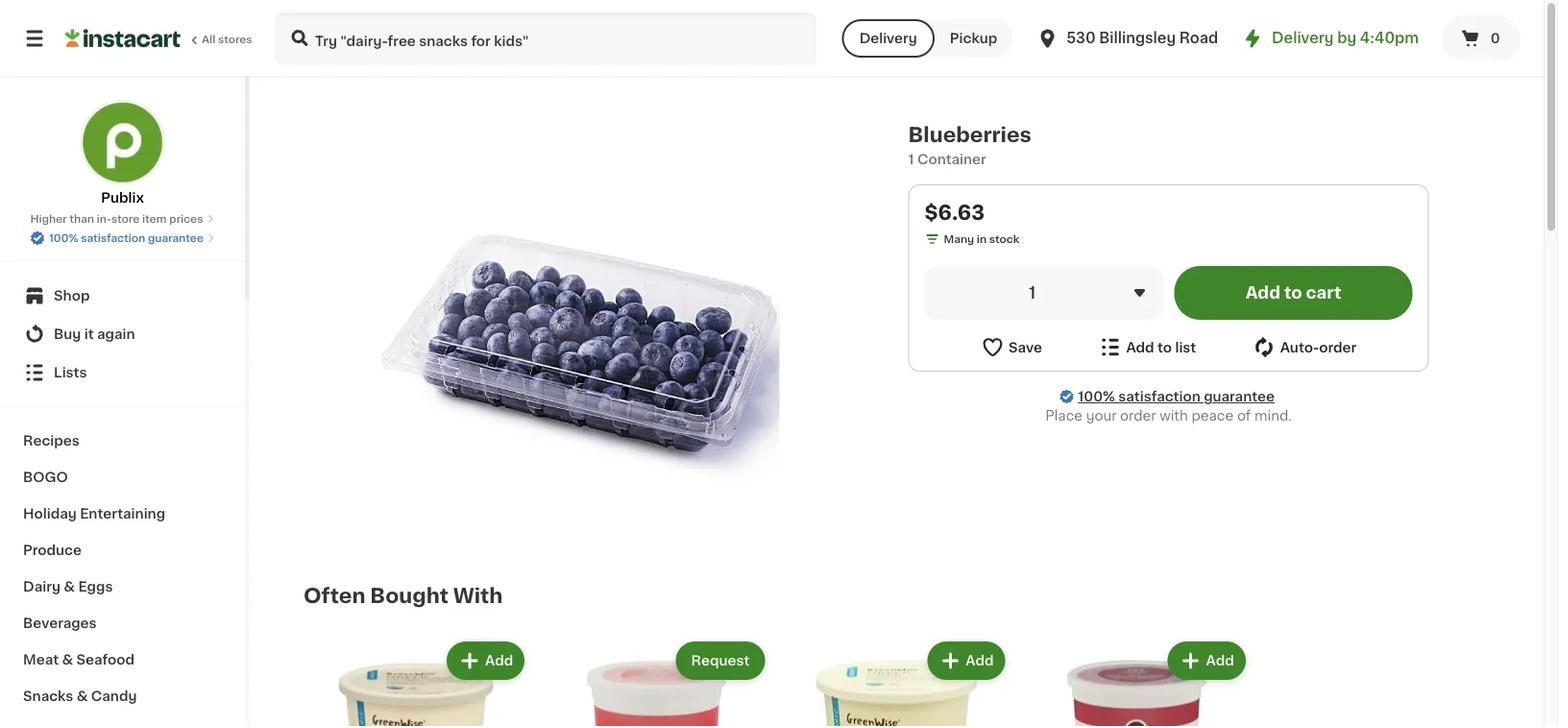 Task type: vqa. For each thing, say whether or not it's contained in the screenshot.
Delete
no



Task type: describe. For each thing, give the bounding box(es) containing it.
dairy & eggs link
[[12, 569, 234, 606]]

higher than in-store item prices link
[[30, 211, 215, 227]]

delivery button
[[843, 19, 935, 58]]

100% inside 100% satisfaction guarantee button
[[49, 233, 78, 244]]

with
[[1160, 409, 1189, 423]]

list
[[1176, 341, 1197, 354]]

publix logo image
[[80, 100, 165, 185]]

meat
[[23, 654, 59, 667]]

Search field
[[277, 13, 816, 63]]

530
[[1067, 31, 1096, 45]]

produce link
[[12, 532, 234, 569]]

1 vertical spatial satisfaction
[[1119, 390, 1201, 404]]

lists
[[54, 366, 87, 380]]

guarantee inside 100% satisfaction guarantee button
[[148, 233, 204, 244]]

100% satisfaction guarantee inside button
[[49, 233, 204, 244]]

by
[[1338, 31, 1357, 45]]

delivery by 4:40pm
[[1273, 31, 1420, 45]]

holiday entertaining link
[[12, 496, 234, 532]]

pickup button
[[935, 19, 1013, 58]]

container
[[918, 153, 987, 166]]

than
[[70, 214, 94, 224]]

1 add button from the left
[[449, 644, 523, 679]]

bought
[[370, 586, 449, 606]]

auto-order button
[[1253, 335, 1357, 359]]

buy it again link
[[12, 315, 234, 354]]

add to cart
[[1246, 285, 1342, 301]]

many
[[944, 234, 975, 245]]

publix
[[101, 191, 144, 205]]

often
[[304, 586, 366, 606]]

0 button
[[1443, 15, 1522, 62]]

1 product group from the left
[[304, 638, 529, 727]]

blueberries image
[[380, 138, 780, 538]]

meat & seafood
[[23, 654, 135, 667]]

it
[[84, 328, 94, 341]]

product group containing request
[[544, 638, 769, 727]]

request button
[[678, 644, 764, 679]]

100% satisfaction guarantee button
[[30, 227, 215, 246]]

holiday entertaining
[[23, 507, 165, 521]]

1 inside 1 field
[[1029, 285, 1036, 301]]

entertaining
[[80, 507, 165, 521]]

0
[[1491, 32, 1501, 45]]

seafood
[[76, 654, 135, 667]]

dairy & eggs
[[23, 581, 113, 594]]

snacks & candy
[[23, 690, 137, 704]]

satisfaction inside button
[[81, 233, 145, 244]]

eggs
[[78, 581, 113, 594]]

buy it again
[[54, 328, 135, 341]]

higher
[[30, 214, 67, 224]]

delivery by 4:40pm link
[[1242, 27, 1420, 50]]

item
[[142, 214, 167, 224]]

of
[[1238, 409, 1252, 423]]

guarantee inside 100% satisfaction guarantee link
[[1204, 390, 1275, 404]]

meat & seafood link
[[12, 642, 234, 679]]

billingsley
[[1100, 31, 1176, 45]]

peace
[[1192, 409, 1234, 423]]

save button
[[981, 335, 1043, 359]]

candy
[[91, 690, 137, 704]]

service type group
[[843, 19, 1013, 58]]

530 billingsley road
[[1067, 31, 1219, 45]]

& for snacks
[[77, 690, 88, 704]]

bogo
[[23, 471, 68, 484]]

3 product group from the left
[[785, 638, 1010, 727]]

lists link
[[12, 354, 234, 392]]

recipes link
[[12, 423, 234, 459]]

3 add button from the left
[[1170, 644, 1244, 679]]

produce
[[23, 544, 82, 557]]

auto-
[[1281, 341, 1320, 354]]

road
[[1180, 31, 1219, 45]]



Task type: locate. For each thing, give the bounding box(es) containing it.
0 vertical spatial &
[[64, 581, 75, 594]]

request
[[692, 655, 750, 668]]

0 horizontal spatial add button
[[449, 644, 523, 679]]

100% inside 100% satisfaction guarantee link
[[1079, 390, 1116, 404]]

store
[[111, 214, 140, 224]]

all stores
[[202, 34, 252, 45]]

to
[[1285, 285, 1303, 301], [1158, 341, 1173, 354]]

0 horizontal spatial satisfaction
[[81, 233, 145, 244]]

satisfaction up place your order with peace of mind.
[[1119, 390, 1201, 404]]

snacks
[[23, 690, 73, 704]]

order down cart
[[1320, 341, 1357, 354]]

& right meat
[[62, 654, 73, 667]]

many in stock
[[944, 234, 1020, 245]]

to for list
[[1158, 341, 1173, 354]]

snacks & candy link
[[12, 679, 234, 715]]

1 horizontal spatial satisfaction
[[1119, 390, 1201, 404]]

1 inside blueberries 1 container
[[909, 153, 915, 166]]

0 vertical spatial satisfaction
[[81, 233, 145, 244]]

0 vertical spatial 100%
[[49, 233, 78, 244]]

add to cart button
[[1175, 266, 1414, 320]]

1 horizontal spatial to
[[1285, 285, 1303, 301]]

guarantee down prices
[[148, 233, 204, 244]]

place
[[1046, 409, 1083, 423]]

1 left container
[[909, 153, 915, 166]]

bogo link
[[12, 459, 234, 496]]

delivery
[[1273, 31, 1335, 45], [860, 32, 918, 45]]

530 billingsley road button
[[1036, 12, 1219, 65]]

$6.63
[[925, 202, 985, 223]]

to for cart
[[1285, 285, 1303, 301]]

0 horizontal spatial 100% satisfaction guarantee
[[49, 233, 204, 244]]

1 field
[[925, 266, 1164, 320]]

100% satisfaction guarantee link
[[1079, 387, 1275, 407]]

0 horizontal spatial guarantee
[[148, 233, 204, 244]]

0 horizontal spatial to
[[1158, 341, 1173, 354]]

in-
[[97, 214, 111, 224]]

guarantee up of
[[1204, 390, 1275, 404]]

1 horizontal spatial add button
[[930, 644, 1004, 679]]

1 horizontal spatial delivery
[[1273, 31, 1335, 45]]

0 vertical spatial to
[[1285, 285, 1303, 301]]

0 horizontal spatial 1
[[909, 153, 915, 166]]

dairy
[[23, 581, 60, 594]]

1 vertical spatial 1
[[1029, 285, 1036, 301]]

2 horizontal spatial add button
[[1170, 644, 1244, 679]]

beverages
[[23, 617, 97, 631]]

satisfaction down "higher than in-store item prices" at the top of the page
[[81, 233, 145, 244]]

0 horizontal spatial delivery
[[860, 32, 918, 45]]

delivery for delivery by 4:40pm
[[1273, 31, 1335, 45]]

1 up save
[[1029, 285, 1036, 301]]

100% satisfaction guarantee
[[49, 233, 204, 244], [1079, 390, 1275, 404]]

blueberries
[[909, 124, 1032, 145]]

None search field
[[275, 12, 818, 65]]

instacart logo image
[[65, 27, 181, 50]]

again
[[97, 328, 135, 341]]

&
[[64, 581, 75, 594], [62, 654, 73, 667], [77, 690, 88, 704]]

delivery left by
[[1273, 31, 1335, 45]]

place your order with peace of mind.
[[1046, 409, 1293, 423]]

order
[[1320, 341, 1357, 354], [1121, 409, 1157, 423]]

2 vertical spatial &
[[77, 690, 88, 704]]

& for meat
[[62, 654, 73, 667]]

order inside button
[[1320, 341, 1357, 354]]

0 vertical spatial guarantee
[[148, 233, 204, 244]]

1 vertical spatial 100%
[[1079, 390, 1116, 404]]

save
[[1009, 341, 1043, 354]]

holiday
[[23, 507, 77, 521]]

add to list button
[[1099, 335, 1197, 359]]

often bought with
[[304, 586, 503, 606]]

1 vertical spatial to
[[1158, 341, 1173, 354]]

1 vertical spatial order
[[1121, 409, 1157, 423]]

stores
[[218, 34, 252, 45]]

4 product group from the left
[[1025, 638, 1250, 727]]

2 product group from the left
[[544, 638, 769, 727]]

beverages link
[[12, 606, 234, 642]]

0 vertical spatial 100% satisfaction guarantee
[[49, 233, 204, 244]]

delivery for delivery
[[860, 32, 918, 45]]

0 vertical spatial order
[[1320, 341, 1357, 354]]

delivery left pickup button
[[860, 32, 918, 45]]

1 vertical spatial &
[[62, 654, 73, 667]]

all stores link
[[65, 12, 254, 65]]

satisfaction
[[81, 233, 145, 244], [1119, 390, 1201, 404]]

all
[[202, 34, 216, 45]]

order left with
[[1121, 409, 1157, 423]]

0 horizontal spatial 100%
[[49, 233, 78, 244]]

0 horizontal spatial order
[[1121, 409, 1157, 423]]

4:40pm
[[1361, 31, 1420, 45]]

auto-order
[[1281, 341, 1357, 354]]

to left cart
[[1285, 285, 1303, 301]]

& for dairy
[[64, 581, 75, 594]]

100% satisfaction guarantee up with
[[1079, 390, 1275, 404]]

prices
[[169, 214, 203, 224]]

100% down higher
[[49, 233, 78, 244]]

with
[[453, 586, 503, 606]]

0 vertical spatial 1
[[909, 153, 915, 166]]

delivery inside button
[[860, 32, 918, 45]]

100% up your
[[1079, 390, 1116, 404]]

buy
[[54, 328, 81, 341]]

1 vertical spatial guarantee
[[1204, 390, 1275, 404]]

stock
[[990, 234, 1020, 245]]

shop link
[[12, 277, 234, 315]]

1 vertical spatial 100% satisfaction guarantee
[[1079, 390, 1275, 404]]

& left eggs
[[64, 581, 75, 594]]

2 add button from the left
[[930, 644, 1004, 679]]

blueberries 1 container
[[909, 124, 1032, 166]]

to left list
[[1158, 341, 1173, 354]]

add to list
[[1127, 341, 1197, 354]]

guarantee
[[148, 233, 204, 244], [1204, 390, 1275, 404]]

higher than in-store item prices
[[30, 214, 203, 224]]

1 horizontal spatial 100%
[[1079, 390, 1116, 404]]

100%
[[49, 233, 78, 244], [1079, 390, 1116, 404]]

shop
[[54, 289, 90, 303]]

your
[[1087, 409, 1117, 423]]

publix link
[[80, 100, 165, 208]]

1 horizontal spatial 1
[[1029, 285, 1036, 301]]

add
[[1246, 285, 1281, 301], [1127, 341, 1155, 354], [485, 655, 513, 668], [966, 655, 994, 668], [1207, 655, 1235, 668]]

product group
[[304, 638, 529, 727], [544, 638, 769, 727], [785, 638, 1010, 727], [1025, 638, 1250, 727]]

100% satisfaction guarantee down store
[[49, 233, 204, 244]]

& left candy
[[77, 690, 88, 704]]

cart
[[1307, 285, 1342, 301]]

mind.
[[1255, 409, 1293, 423]]

1 horizontal spatial 100% satisfaction guarantee
[[1079, 390, 1275, 404]]

1 horizontal spatial guarantee
[[1204, 390, 1275, 404]]

1
[[909, 153, 915, 166], [1029, 285, 1036, 301]]

recipes
[[23, 434, 80, 448]]

in
[[977, 234, 987, 245]]

pickup
[[950, 32, 998, 45]]

1 horizontal spatial order
[[1320, 341, 1357, 354]]



